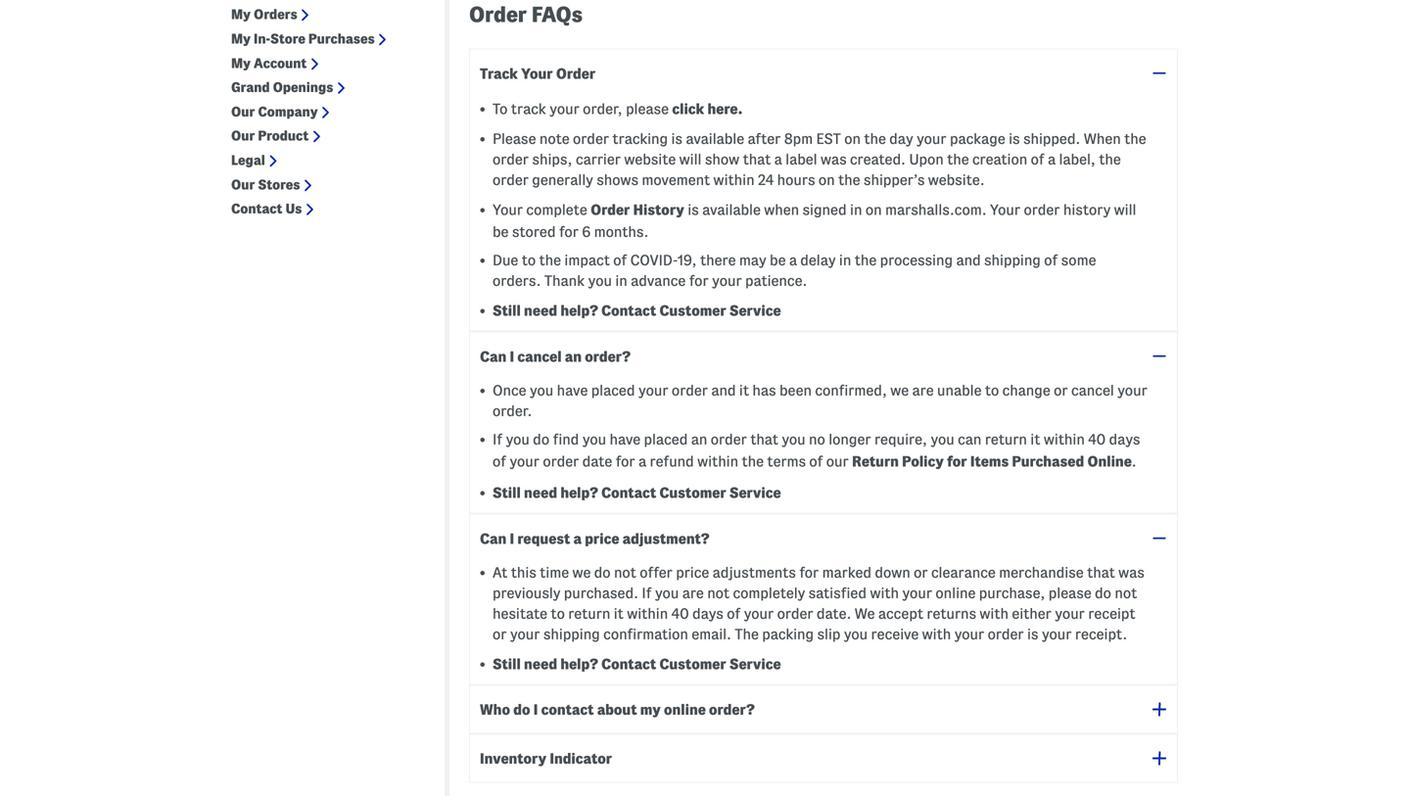 Task type: locate. For each thing, give the bounding box(es) containing it.
3 customer from the top
[[660, 657, 727, 673]]

still
[[493, 303, 521, 319], [493, 485, 521, 501], [493, 657, 521, 673]]

2 vertical spatial with
[[923, 627, 952, 643]]

still need help? contact customer service down refund
[[493, 485, 781, 501]]

within inside please note order tracking is available after 8pm est on the day your package is shipped. when the order ships, carrier website will show that a label was created. upon the creation of a label, the order generally shows movement within 24 hours on the shipper's website.
[[714, 172, 755, 188]]

store
[[270, 31, 306, 46]]

1 vertical spatial price
[[676, 565, 710, 581]]

can
[[480, 349, 507, 365], [480, 531, 507, 547]]

contact customer service link down email.
[[602, 657, 781, 673]]

an inside dropdown button
[[565, 349, 582, 365]]

service down the terms
[[730, 485, 781, 501]]

days up .
[[1110, 432, 1141, 448]]

has
[[753, 383, 777, 399]]

1 vertical spatial be
[[770, 252, 786, 269]]

your inside dropdown button
[[521, 66, 553, 82]]

1 horizontal spatial on
[[845, 131, 861, 147]]

2 vertical spatial service
[[730, 657, 781, 673]]

2 my from the top
[[231, 31, 251, 46]]

contact customer service link down advance
[[602, 303, 781, 319]]

2 vertical spatial to
[[551, 606, 565, 622]]

the left the terms
[[742, 454, 764, 470]]

placed
[[592, 383, 635, 399], [644, 432, 688, 448]]

1 horizontal spatial was
[[1119, 565, 1145, 581]]

price up purchased.
[[585, 531, 620, 547]]

was down est
[[821, 152, 847, 168]]

time
[[540, 565, 569, 581]]

0 vertical spatial we
[[891, 383, 909, 399]]

service
[[730, 303, 781, 319], [730, 485, 781, 501], [730, 657, 781, 673]]

request
[[518, 531, 571, 547]]

order inside 'once you have placed your order and it has been confirmed, we are unable to change or cancel your order.'
[[672, 383, 708, 399]]

1 vertical spatial 40
[[672, 606, 689, 622]]

3 still from the top
[[493, 657, 521, 673]]

i for cancel
[[510, 349, 515, 365]]

a
[[775, 152, 783, 168], [1048, 152, 1056, 168], [790, 252, 798, 269], [639, 454, 647, 470], [574, 531, 582, 547]]

0 horizontal spatial not
[[614, 565, 637, 581]]

3 service from the top
[[730, 657, 781, 673]]

1 my from the top
[[231, 7, 251, 22]]

contact
[[231, 201, 283, 216], [602, 303, 657, 319], [602, 485, 657, 501], [602, 657, 657, 673]]

0 vertical spatial contact customer service link
[[602, 303, 781, 319]]

that inside the at this time we do not offer price adjustments for marked down or clearance merchandise that was previously purchased. if you are not completely satisfied with your online purchase, please do not hesitate to return it within 40 days of your order date. we accept returns with either your receipt or your shipping confirmation email. the packing slip you receive with your order is your receipt.
[[1088, 565, 1116, 581]]

some
[[1062, 252, 1097, 269]]

1 help? from the top
[[561, 303, 598, 319]]

1 can from the top
[[480, 349, 507, 365]]

tracking
[[613, 131, 668, 147]]

advance
[[631, 273, 686, 289]]

1 vertical spatial customer
[[660, 485, 727, 501]]

was
[[821, 152, 847, 168], [1119, 565, 1145, 581]]

0 vertical spatial customer
[[660, 303, 727, 319]]

1 horizontal spatial return
[[986, 432, 1028, 448]]

40 up online
[[1089, 432, 1106, 448]]

return policy for items purchased online .
[[853, 454, 1137, 470]]

2 can from the top
[[480, 531, 507, 547]]

if down order.
[[493, 432, 503, 448]]

it down purchased.
[[614, 606, 624, 622]]

for down 19,
[[689, 273, 709, 289]]

return down purchased.
[[569, 606, 611, 622]]

help? down date
[[561, 485, 598, 501]]

help? down thank
[[561, 303, 598, 319]]

placed down can i cancel an order?
[[592, 383, 635, 399]]

0 horizontal spatial on
[[819, 172, 835, 188]]

receipt
[[1089, 606, 1136, 622]]

your up note
[[550, 101, 580, 117]]

0 vertical spatial with
[[870, 586, 899, 602]]

1 vertical spatial contact customer service link
[[602, 485, 781, 501]]

will inside is available when signed in on marshalls.com. your order history will be stored for 6 months.
[[1115, 202, 1137, 218]]

we inside the at this time we do not offer price adjustments for marked down or clearance merchandise that was previously purchased. if you are not completely satisfied with your online purchase, please do not hesitate to return it within 40 days of your order date. we accept returns with either your receipt or your shipping confirmation email. the packing slip you receive with your order is your receipt.
[[573, 565, 591, 581]]

0 vertical spatial are
[[913, 383, 934, 399]]

clearance
[[932, 565, 996, 581]]

we right time on the left of page
[[573, 565, 591, 581]]

2 customer from the top
[[660, 485, 727, 501]]

0 vertical spatial be
[[493, 224, 509, 240]]

to
[[522, 252, 536, 269], [986, 383, 1000, 399], [551, 606, 565, 622]]

will up movement
[[680, 152, 702, 168]]

it inside the if you do find you have placed an order that you no longer require, you can return it within 40 days of your order date for a refund within the terms of our
[[1031, 432, 1041, 448]]

placed inside 'once you have placed your order and it has been confirmed, we are unable to change or cancel your order.'
[[592, 383, 635, 399]]

1 horizontal spatial days
[[1110, 432, 1141, 448]]

can inside can i request a price adjustment? dropdown button
[[480, 531, 507, 547]]

are left unable
[[913, 383, 934, 399]]

in right signed
[[851, 202, 863, 218]]

with down the down
[[870, 586, 899, 602]]

click here. link
[[673, 101, 743, 117]]

1 vertical spatial or
[[914, 565, 928, 581]]

that inside the if you do find you have placed an order that you no longer require, you can return it within 40 days of your order date for a refund within the terms of our
[[751, 432, 779, 448]]

the inside the if you do find you have placed an order that you no longer require, you can return it within 40 days of your order date for a refund within the terms of our
[[742, 454, 764, 470]]

0 horizontal spatial are
[[683, 586, 704, 602]]

your down there
[[712, 273, 742, 289]]

1 vertical spatial shipping
[[544, 627, 600, 643]]

my left orders on the left top of the page
[[231, 7, 251, 22]]

1 vertical spatial are
[[683, 586, 704, 602]]

a right request
[[574, 531, 582, 547]]

0 vertical spatial need
[[524, 303, 558, 319]]

1 horizontal spatial order?
[[709, 702, 755, 718]]

your down order.
[[510, 454, 540, 470]]

still up request
[[493, 485, 521, 501]]

once you have placed your order and it has been confirmed, we are unable to change or cancel your order.
[[493, 383, 1148, 419]]

1 horizontal spatial and
[[957, 252, 981, 269]]

0 vertical spatial still
[[493, 303, 521, 319]]

our up legal
[[231, 129, 255, 143]]

our down grand
[[231, 104, 255, 119]]

0 vertical spatial your
[[521, 66, 553, 82]]

2 vertical spatial still
[[493, 657, 521, 673]]

will right history
[[1115, 202, 1137, 218]]

still up who
[[493, 657, 521, 673]]

you right once
[[530, 383, 554, 399]]

2 horizontal spatial not
[[1115, 586, 1138, 602]]

no
[[809, 432, 826, 448]]

the up "website."
[[948, 152, 970, 168]]

1 horizontal spatial are
[[913, 383, 934, 399]]

impact
[[565, 252, 610, 269]]

3 contact customer service link from the top
[[602, 657, 781, 673]]

1 horizontal spatial if
[[642, 586, 652, 602]]

contact down confirmation
[[602, 657, 657, 673]]

available inside is available when signed in on marshalls.com. your order history will be stored for 6 months.
[[703, 202, 761, 218]]

1 need from the top
[[524, 303, 558, 319]]

1 vertical spatial please
[[1049, 586, 1092, 602]]

service down 'patience.'
[[730, 303, 781, 319]]

1 horizontal spatial shipping
[[985, 252, 1041, 269]]

1 horizontal spatial price
[[676, 565, 710, 581]]

0 vertical spatial days
[[1110, 432, 1141, 448]]

1 vertical spatial an
[[692, 432, 708, 448]]

order inside dropdown button
[[556, 66, 596, 82]]

click
[[673, 101, 705, 117]]

1 horizontal spatial an
[[692, 432, 708, 448]]

0 horizontal spatial have
[[557, 383, 588, 399]]

a inside due to the impact of covid-19, there may be a delay in the processing and shipping of some orders. thank you in advance for your patience.
[[790, 252, 798, 269]]

your up the stored
[[493, 202, 523, 218]]

6
[[582, 224, 591, 240]]

cancel up once
[[518, 349, 562, 365]]

1 horizontal spatial to
[[551, 606, 565, 622]]

1 horizontal spatial cancel
[[1072, 383, 1115, 399]]

on right est
[[845, 131, 861, 147]]

0 vertical spatial will
[[680, 152, 702, 168]]

are up email.
[[683, 586, 704, 602]]

0 horizontal spatial it
[[614, 606, 624, 622]]

need down "orders."
[[524, 303, 558, 319]]

there
[[701, 252, 736, 269]]

our company link
[[231, 104, 318, 120]]

for down can
[[947, 454, 968, 470]]

within
[[714, 172, 755, 188], [1044, 432, 1085, 448], [698, 454, 739, 470], [627, 606, 668, 622]]

be up 'patience.'
[[770, 252, 786, 269]]

contact down date
[[602, 485, 657, 501]]

with down "returns"
[[923, 627, 952, 643]]

customer down advance
[[660, 303, 727, 319]]

you down "we"
[[844, 627, 868, 643]]

or inside 'once you have placed your order and it has been confirmed, we are unable to change or cancel your order.'
[[1054, 383, 1069, 399]]

still need help? contact customer service
[[493, 303, 781, 319], [493, 485, 781, 501], [493, 657, 781, 673]]

shipping inside the at this time we do not offer price adjustments for marked down or clearance merchandise that was previously purchased. if you are not completely satisfied with your online purchase, please do not hesitate to return it within 40 days of your order date. we accept returns with either your receipt or your shipping confirmation email. the packing slip you receive with your order is your receipt.
[[544, 627, 600, 643]]

was inside please note order tracking is available after 8pm est on the day your package is shipped. when the order ships, carrier website will show that a label was created. upon the creation of a label, the order generally shows movement within 24 hours on the shipper's website.
[[821, 152, 847, 168]]

order?
[[585, 349, 631, 365], [709, 702, 755, 718]]

0 vertical spatial was
[[821, 152, 847, 168]]

1 vertical spatial our
[[231, 129, 255, 143]]

or right change at the right
[[1054, 383, 1069, 399]]

0 vertical spatial still need help? contact customer service
[[493, 303, 781, 319]]

cancel inside 'once you have placed your order and it has been confirmed, we are unable to change or cancel your order.'
[[1072, 383, 1115, 399]]

1 horizontal spatial not
[[708, 586, 730, 602]]

still need help? contact customer service down confirmation
[[493, 657, 781, 673]]

1 vertical spatial my
[[231, 31, 251, 46]]

can
[[958, 432, 982, 448]]

order for your
[[556, 66, 596, 82]]

order? inside who do i contact about my online order? dropdown button
[[709, 702, 755, 718]]

0 horizontal spatial price
[[585, 531, 620, 547]]

be inside due to the impact of covid-19, there may be a delay in the processing and shipping of some orders. thank you in advance for your patience.
[[770, 252, 786, 269]]

1 horizontal spatial be
[[770, 252, 786, 269]]

was inside the at this time we do not offer price adjustments for marked down or clearance merchandise that was previously purchased. if you are not completely satisfied with your online purchase, please do not hesitate to return it within 40 days of your order date. we accept returns with either your receipt or your shipping confirmation email. the packing slip you receive with your order is your receipt.
[[1119, 565, 1145, 581]]

cancel right change at the right
[[1072, 383, 1115, 399]]

1 vertical spatial and
[[712, 383, 736, 399]]

1 horizontal spatial placed
[[644, 432, 688, 448]]

customer for 1st contact customer service link from the bottom
[[660, 657, 727, 673]]

my up grand
[[231, 56, 251, 70]]

0 vertical spatial it
[[740, 383, 750, 399]]

1 vertical spatial still
[[493, 485, 521, 501]]

in right delay
[[840, 252, 852, 269]]

0 vertical spatial an
[[565, 349, 582, 365]]

not down the adjustments
[[708, 586, 730, 602]]

0 vertical spatial to
[[522, 252, 536, 269]]

purchase,
[[980, 586, 1046, 602]]

to inside due to the impact of covid-19, there may be a delay in the processing and shipping of some orders. thank you in advance for your patience.
[[522, 252, 536, 269]]

please
[[626, 101, 669, 117], [1049, 586, 1092, 602]]

2 vertical spatial or
[[493, 627, 507, 643]]

are inside the at this time we do not offer price adjustments for marked down or clearance merchandise that was previously purchased. if you are not completely satisfied with your online purchase, please do not hesitate to return it within 40 days of your order date. we accept returns with either your receipt or your shipping confirmation email. the packing slip you receive with your order is your receipt.
[[683, 586, 704, 602]]

who do i contact about my online order? button
[[469, 685, 1179, 734]]

of
[[1031, 152, 1045, 168], [614, 252, 627, 269], [1045, 252, 1058, 269], [493, 454, 507, 470], [810, 454, 823, 470], [727, 606, 741, 622]]

your up accept
[[903, 586, 933, 602]]

2 vertical spatial that
[[1088, 565, 1116, 581]]

contact inside my orders my in-store purchases my account grand openings our company our product legal our stores contact us
[[231, 201, 283, 216]]

ships, carrier
[[532, 152, 621, 168]]

for
[[559, 224, 579, 240], [689, 273, 709, 289], [616, 454, 635, 470], [947, 454, 968, 470], [800, 565, 819, 581]]

online
[[936, 586, 976, 602], [664, 702, 706, 718]]

2 horizontal spatial on
[[866, 202, 882, 218]]

a inside the if you do find you have placed an order that you no longer require, you can return it within 40 days of your order date for a refund within the terms of our
[[639, 454, 647, 470]]

the
[[865, 131, 887, 147], [1125, 131, 1147, 147], [948, 152, 970, 168], [1100, 152, 1122, 168], [839, 172, 861, 188], [539, 252, 561, 269], [855, 252, 877, 269], [742, 454, 764, 470]]

we
[[891, 383, 909, 399], [573, 565, 591, 581]]

do inside the if you do find you have placed an order that you no longer require, you can return it within 40 days of your order date for a refund within the terms of our
[[533, 432, 550, 448]]

for inside the if you do find you have placed an order that you no longer require, you can return it within 40 days of your order date for a refund within the terms of our
[[616, 454, 635, 470]]

1 vertical spatial i
[[510, 531, 515, 547]]

1 horizontal spatial please
[[1049, 586, 1092, 602]]

that
[[743, 152, 771, 168], [751, 432, 779, 448], [1088, 565, 1116, 581]]

history
[[1064, 202, 1111, 218]]

and
[[957, 252, 981, 269], [712, 383, 736, 399]]

2 vertical spatial need
[[524, 657, 558, 673]]

1 service from the top
[[730, 303, 781, 319]]

help? up contact at the bottom left of page
[[561, 657, 598, 673]]

account
[[254, 56, 307, 70]]

customer
[[660, 303, 727, 319], [660, 485, 727, 501], [660, 657, 727, 673]]

for left 6
[[559, 224, 579, 240]]

online up "returns"
[[936, 586, 976, 602]]

show
[[705, 152, 740, 168]]

either
[[1012, 606, 1052, 622]]

please down merchandise
[[1049, 586, 1092, 602]]

processing
[[880, 252, 953, 269]]

0 vertical spatial available
[[686, 131, 745, 147]]

if down offer
[[642, 586, 652, 602]]

1 vertical spatial available
[[703, 202, 761, 218]]

on up signed
[[819, 172, 835, 188]]

who
[[480, 702, 510, 718]]

is right history at the left of page
[[688, 202, 699, 218]]

your inside the if you do find you have placed an order that you no longer require, you can return it within 40 days of your order date for a refund within the terms of our
[[510, 454, 540, 470]]

with
[[870, 586, 899, 602], [980, 606, 1009, 622], [923, 627, 952, 643]]

or
[[1054, 383, 1069, 399], [914, 565, 928, 581], [493, 627, 507, 643]]

online
[[1088, 454, 1132, 470]]

have inside 'once you have placed your order and it has been confirmed, we are unable to change or cancel your order.'
[[557, 383, 588, 399]]

need for 2nd contact customer service link from the bottom
[[524, 485, 558, 501]]

1 customer from the top
[[660, 303, 727, 319]]

customer down refund
[[660, 485, 727, 501]]

a left label
[[775, 152, 783, 168]]

of down shipped.
[[1031, 152, 1045, 168]]

2 vertical spatial help?
[[561, 657, 598, 673]]

order up track
[[469, 3, 527, 26]]

your up receipt.
[[1056, 606, 1086, 622]]

that up receipt
[[1088, 565, 1116, 581]]

0 horizontal spatial will
[[680, 152, 702, 168]]

need for 3rd contact customer service link from the bottom
[[524, 303, 558, 319]]

you inside due to the impact of covid-19, there may be a delay in the processing and shipping of some orders. thank you in advance for your patience.
[[588, 273, 612, 289]]

2 horizontal spatial to
[[986, 383, 1000, 399]]

2 need from the top
[[524, 485, 558, 501]]

receipt.
[[1076, 627, 1128, 643]]

our stores link
[[231, 177, 300, 193]]

a inside dropdown button
[[574, 531, 582, 547]]

1 vertical spatial to
[[986, 383, 1000, 399]]

1 vertical spatial we
[[573, 565, 591, 581]]

0 horizontal spatial we
[[573, 565, 591, 581]]

do
[[533, 432, 550, 448], [594, 565, 611, 581], [1096, 586, 1112, 602], [514, 702, 531, 718]]

0 vertical spatial have
[[557, 383, 588, 399]]

customer for 3rd contact customer service link from the bottom
[[660, 303, 727, 319]]

please up tracking
[[626, 101, 669, 117]]

1 horizontal spatial will
[[1115, 202, 1137, 218]]

to down previously
[[551, 606, 565, 622]]

return up return policy for items purchased online .
[[986, 432, 1028, 448]]

available up the show
[[686, 131, 745, 147]]

still down "orders."
[[493, 303, 521, 319]]

creation
[[973, 152, 1028, 168]]

order for complete
[[591, 202, 630, 218]]

1 vertical spatial order
[[556, 66, 596, 82]]

shipping down purchased.
[[544, 627, 600, 643]]

1 vertical spatial will
[[1115, 202, 1137, 218]]

placed up refund
[[644, 432, 688, 448]]

or down hesitate
[[493, 627, 507, 643]]

policy
[[903, 454, 944, 470]]

terms
[[768, 454, 806, 470]]

order faqs
[[469, 3, 583, 26]]

may
[[740, 252, 767, 269]]

to
[[493, 101, 508, 117]]

the right delay
[[855, 252, 877, 269]]

signed
[[803, 202, 847, 218]]

our
[[827, 454, 849, 470]]

0 vertical spatial our
[[231, 104, 255, 119]]

0 vertical spatial in
[[851, 202, 863, 218]]

i for request
[[510, 531, 515, 547]]

0 horizontal spatial return
[[569, 606, 611, 622]]

still need help? contact customer service down advance
[[493, 303, 781, 319]]

3 still need help? contact customer service from the top
[[493, 657, 781, 673]]

0 horizontal spatial shipping
[[544, 627, 600, 643]]

1 vertical spatial in
[[840, 252, 852, 269]]

your down completely
[[744, 606, 774, 622]]

and left has
[[712, 383, 736, 399]]

customer down email.
[[660, 657, 727, 673]]

on
[[845, 131, 861, 147], [819, 172, 835, 188], [866, 202, 882, 218]]

2 vertical spatial customer
[[660, 657, 727, 673]]

that down after
[[743, 152, 771, 168]]

1 vertical spatial on
[[819, 172, 835, 188]]

and inside 'once you have placed your order and it has been confirmed, we are unable to change or cancel your order.'
[[712, 383, 736, 399]]

return
[[853, 454, 899, 470]]

1 vertical spatial placed
[[644, 432, 688, 448]]

within up confirmation
[[627, 606, 668, 622]]

is down click in the top of the page
[[672, 131, 683, 147]]

of down order.
[[493, 454, 507, 470]]

can up at
[[480, 531, 507, 547]]

complete
[[527, 202, 588, 218]]

0 horizontal spatial days
[[693, 606, 724, 622]]

be up due
[[493, 224, 509, 240]]

1 horizontal spatial online
[[936, 586, 976, 602]]

on inside is available when signed in on marshalls.com. your order history will be stored for 6 months.
[[866, 202, 882, 218]]

are
[[913, 383, 934, 399], [683, 586, 704, 602]]

3 need from the top
[[524, 657, 558, 673]]

1 horizontal spatial have
[[610, 432, 641, 448]]

1 vertical spatial if
[[642, 586, 652, 602]]

0 vertical spatial my
[[231, 7, 251, 22]]

0 horizontal spatial order?
[[585, 349, 631, 365]]

thank
[[545, 273, 585, 289]]

shipping inside due to the impact of covid-19, there may be a delay in the processing and shipping of some orders. thank you in advance for your patience.
[[985, 252, 1041, 269]]

an up refund
[[692, 432, 708, 448]]

have up date
[[610, 432, 641, 448]]

contact customer service link
[[602, 303, 781, 319], [602, 485, 781, 501], [602, 657, 781, 673]]

of up the
[[727, 606, 741, 622]]

was up receipt
[[1119, 565, 1145, 581]]

note
[[540, 131, 570, 147]]

can inside can i cancel an order? dropdown button
[[480, 349, 507, 365]]

online inside the at this time we do not offer price adjustments for marked down or clearance merchandise that was previously purchased. if you are not completely satisfied with your online purchase, please do not hesitate to return it within 40 days of your order date. we accept returns with either your receipt or your shipping confirmation email. the packing slip you receive with your order is your receipt.
[[936, 586, 976, 602]]

0 horizontal spatial cancel
[[518, 349, 562, 365]]

within inside the at this time we do not offer price adjustments for marked down or clearance merchandise that was previously purchased. if you are not completely satisfied with your online purchase, please do not hesitate to return it within 40 days of your order date. we accept returns with either your receipt or your shipping confirmation email. the packing slip you receive with your order is your receipt.
[[627, 606, 668, 622]]

that inside please note order tracking is available after 8pm est on the day your package is shipped. when the order ships, carrier website will show that a label was created. upon the creation of a label, the order generally shows movement within 24 hours on the shipper's website.
[[743, 152, 771, 168]]

find
[[553, 432, 579, 448]]

package
[[950, 131, 1006, 147]]

do right who
[[514, 702, 531, 718]]

2 vertical spatial order
[[591, 202, 630, 218]]

price inside can i request a price adjustment? dropdown button
[[585, 531, 620, 547]]

marked
[[823, 565, 872, 581]]

return
[[986, 432, 1028, 448], [569, 606, 611, 622]]

0 horizontal spatial if
[[493, 432, 503, 448]]

it up purchased
[[1031, 432, 1041, 448]]

1 vertical spatial can
[[480, 531, 507, 547]]

movement
[[642, 172, 711, 188]]

you
[[588, 273, 612, 289], [530, 383, 554, 399], [506, 432, 530, 448], [583, 432, 607, 448], [782, 432, 806, 448], [931, 432, 955, 448], [655, 586, 679, 602], [844, 627, 868, 643]]



Task type: describe. For each thing, give the bounding box(es) containing it.
can for can i cancel an order?
[[480, 349, 507, 365]]

previously
[[493, 586, 561, 602]]

at this time we do not offer price adjustments for marked down or clearance merchandise that was previously purchased. if you are not completely satisfied with your online purchase, please do not hesitate to return it within 40 days of your order date. we accept returns with either your receipt or your shipping confirmation email. the packing slip you receive with your order is your receipt.
[[493, 565, 1145, 643]]

date
[[583, 454, 613, 470]]

when
[[1084, 131, 1122, 147]]

days inside the if you do find you have placed an order that you no longer require, you can return it within 40 days of your order date for a refund within the terms of our
[[1110, 432, 1141, 448]]

2 vertical spatial i
[[534, 702, 538, 718]]

in inside is available when signed in on marshalls.com. your order history will be stored for 6 months.
[[851, 202, 863, 218]]

order? inside can i cancel an order? dropdown button
[[585, 349, 631, 365]]

your down either
[[1042, 627, 1072, 643]]

to inside 'once you have placed your order and it has been confirmed, we are unable to change or cancel your order.'
[[986, 383, 1000, 399]]

indicator
[[550, 751, 613, 767]]

be inside is available when signed in on marshalls.com. your order history will be stored for 6 months.
[[493, 224, 509, 240]]

hesitate
[[493, 606, 548, 622]]

website
[[624, 152, 676, 168]]

you left can
[[931, 432, 955, 448]]

of left the our
[[810, 454, 823, 470]]

satisfied
[[809, 586, 867, 602]]

if inside the if you do find you have placed an order that you no longer require, you can return it within 40 days of your order date for a refund within the terms of our
[[493, 432, 503, 448]]

a down shipped.
[[1048, 152, 1056, 168]]

us
[[286, 201, 302, 216]]

of inside please note order tracking is available after 8pm est on the day your package is shipped. when the order ships, carrier website will show that a label was created. upon the creation of a label, the order generally shows movement within 24 hours on the shipper's website.
[[1031, 152, 1045, 168]]

do inside dropdown button
[[514, 702, 531, 718]]

is inside is available when signed in on marshalls.com. your order history will be stored for 6 months.
[[688, 202, 699, 218]]

an inside the if you do find you have placed an order that you no longer require, you can return it within 40 days of your order date for a refund within the terms of our
[[692, 432, 708, 448]]

it inside 'once you have placed your order and it has been confirmed, we are unable to change or cancel your order.'
[[740, 383, 750, 399]]

offer
[[640, 565, 673, 581]]

for inside due to the impact of covid-19, there may be a delay in the processing and shipping of some orders. thank you in advance for your patience.
[[689, 273, 709, 289]]

2 vertical spatial in
[[616, 273, 628, 289]]

your inside please note order tracking is available after 8pm est on the day your package is shipped. when the order ships, carrier website will show that a label was created. upon the creation of a label, the order generally shows movement within 24 hours on the shipper's website.
[[917, 131, 947, 147]]

packing
[[762, 627, 814, 643]]

generally
[[532, 172, 594, 188]]

is inside the at this time we do not offer price adjustments for marked down or clearance merchandise that was previously purchased. if you are not completely satisfied with your online purchase, please do not hesitate to return it within 40 days of your order date. we accept returns with either your receipt or your shipping confirmation email. the packing slip you receive with your order is your receipt.
[[1028, 627, 1039, 643]]

please
[[493, 131, 536, 147]]

slip
[[818, 627, 841, 643]]

2 our from the top
[[231, 129, 255, 143]]

email.
[[692, 627, 732, 643]]

you down offer
[[655, 586, 679, 602]]

can i cancel an order?
[[480, 349, 631, 365]]

orders
[[254, 7, 297, 22]]

due to the impact of covid-19, there may be a delay in the processing and shipping of some orders. thank you in advance for your patience.
[[493, 252, 1097, 289]]

can i request a price adjustment? button
[[469, 514, 1179, 563]]

my orders my in-store purchases my account grand openings our company our product legal our stores contact us
[[231, 7, 375, 216]]

placed inside the if you do find you have placed an order that you no longer require, you can return it within 40 days of your order date for a refund within the terms of our
[[644, 432, 688, 448]]

label
[[786, 152, 818, 168]]

2 still from the top
[[493, 485, 521, 501]]

history
[[634, 202, 685, 218]]

the right "when"
[[1125, 131, 1147, 147]]

1 still need help? contact customer service from the top
[[493, 303, 781, 319]]

label,
[[1060, 152, 1096, 168]]

.
[[1132, 454, 1137, 470]]

1 still from the top
[[493, 303, 521, 319]]

2 still need help? contact customer service from the top
[[493, 485, 781, 501]]

we
[[855, 606, 875, 622]]

your down "returns"
[[955, 627, 985, 643]]

to inside the at this time we do not offer price adjustments for marked down or clearance merchandise that was previously purchased. if you are not completely satisfied with your online purchase, please do not hesitate to return it within 40 days of your order date. we accept returns with either your receipt or your shipping confirmation email. the packing slip you receive with your order is your receipt.
[[551, 606, 565, 622]]

legal
[[231, 153, 265, 168]]

track your order button
[[469, 49, 1179, 98]]

order inside is available when signed in on marshalls.com. your order history will be stored for 6 months.
[[1024, 202, 1061, 218]]

0 vertical spatial order
[[469, 3, 527, 26]]

3 help? from the top
[[561, 657, 598, 673]]

is up creation
[[1009, 131, 1021, 147]]

to track your order, please click here.
[[493, 101, 743, 117]]

merchandise
[[1000, 565, 1084, 581]]

upon
[[910, 152, 944, 168]]

your inside due to the impact of covid-19, there may be a delay in the processing and shipping of some orders. thank you in advance for your patience.
[[712, 273, 742, 289]]

adjustment?
[[623, 531, 710, 547]]

within right refund
[[698, 454, 739, 470]]

purchases
[[309, 31, 375, 46]]

1 vertical spatial with
[[980, 606, 1009, 622]]

order,
[[583, 101, 623, 117]]

you down order.
[[506, 432, 530, 448]]

you up date
[[583, 432, 607, 448]]

once
[[493, 383, 527, 399]]

return policy for items purchased online link
[[853, 454, 1132, 470]]

change
[[1003, 383, 1051, 399]]

we inside 'once you have placed your order and it has been confirmed, we are unable to change or cancel your order.'
[[891, 383, 909, 399]]

is available when signed in on marshalls.com. your order history will be stored for 6 months.
[[493, 202, 1137, 240]]

grand openings link
[[231, 79, 333, 96]]

40 inside the at this time we do not offer price adjustments for marked down or clearance merchandise that was previously purchased. if you are not completely satisfied with your online purchase, please do not hesitate to return it within 40 days of your order date. we accept returns with either your receipt or your shipping confirmation email. the packing slip you receive with your order is your receipt.
[[672, 606, 689, 622]]

need for 1st contact customer service link from the bottom
[[524, 657, 558, 673]]

about
[[597, 702, 637, 718]]

3 our from the top
[[231, 177, 255, 192]]

please inside the at this time we do not offer price adjustments for marked down or clearance merchandise that was previously purchased. if you are not completely satisfied with your online purchase, please do not hesitate to return it within 40 days of your order date. we accept returns with either your receipt or your shipping confirmation email. the packing slip you receive with your order is your receipt.
[[1049, 586, 1092, 602]]

you up the terms
[[782, 432, 806, 448]]

shipper's
[[864, 172, 925, 188]]

delay
[[801, 252, 836, 269]]

available inside please note order tracking is available after 8pm est on the day your package is shipped. when the order ships, carrier website will show that a label was created. upon the creation of a label, the order generally shows movement within 24 hours on the shipper's website.
[[686, 131, 745, 147]]

please note order tracking is available after 8pm est on the day your package is shipped. when the order ships, carrier website will show that a label was created. upon the creation of a label, the order generally shows movement within 24 hours on the shipper's website.
[[493, 131, 1147, 188]]

1 our from the top
[[231, 104, 255, 119]]

cancel inside dropdown button
[[518, 349, 562, 365]]

3 my from the top
[[231, 56, 251, 70]]

return inside the if you do find you have placed an order that you no longer require, you can return it within 40 days of your order date for a refund within the terms of our
[[986, 432, 1028, 448]]

your up refund
[[639, 383, 669, 399]]

40 inside the if you do find you have placed an order that you no longer require, you can return it within 40 days of your order date for a refund within the terms of our
[[1089, 432, 1106, 448]]

your down hesitate
[[510, 627, 540, 643]]

1 contact customer service link from the top
[[602, 303, 781, 319]]

24
[[758, 172, 774, 188]]

est
[[817, 131, 842, 147]]

company
[[258, 104, 318, 119]]

the down "when"
[[1100, 152, 1122, 168]]

refund
[[650, 454, 694, 470]]

your up .
[[1118, 383, 1148, 399]]

0 horizontal spatial or
[[493, 627, 507, 643]]

do up purchased.
[[594, 565, 611, 581]]

1 horizontal spatial or
[[914, 565, 928, 581]]

here.
[[708, 101, 743, 117]]

track
[[511, 101, 547, 117]]

longer
[[829, 432, 872, 448]]

can i cancel an order? button
[[469, 332, 1179, 381]]

the up created.
[[865, 131, 887, 147]]

stores
[[258, 177, 300, 192]]

months.
[[594, 224, 649, 240]]

0 horizontal spatial please
[[626, 101, 669, 117]]

contact down advance
[[602, 303, 657, 319]]

of left some
[[1045, 252, 1058, 269]]

contact
[[541, 702, 594, 718]]

completely
[[733, 586, 806, 602]]

price inside the at this time we do not offer price adjustments for marked down or clearance merchandise that was previously purchased. if you are not completely satisfied with your online purchase, please do not hesitate to return it within 40 days of your order date. we accept returns with either your receipt or your shipping confirmation email. the packing slip you receive with your order is your receipt.
[[676, 565, 710, 581]]

shows
[[597, 172, 639, 188]]

purchased
[[1012, 454, 1085, 470]]

have inside the if you do find you have placed an order that you no longer require, you can return it within 40 days of your order date for a refund within the terms of our
[[610, 432, 641, 448]]

hours
[[778, 172, 816, 188]]

and inside due to the impact of covid-19, there may be a delay in the processing and shipping of some orders. thank you in advance for your patience.
[[957, 252, 981, 269]]

return inside the at this time we do not offer price adjustments for marked down or clearance merchandise that was previously purchased. if you are not completely satisfied with your online purchase, please do not hesitate to return it within 40 days of your order date. we accept returns with either your receipt or your shipping confirmation email. the packing slip you receive with your order is your receipt.
[[569, 606, 611, 622]]

days inside the at this time we do not offer price adjustments for marked down or clearance merchandise that was previously purchased. if you are not completely satisfied with your online purchase, please do not hesitate to return it within 40 days of your order date. we accept returns with either your receipt or your shipping confirmation email. the packing slip you receive with your order is your receipt.
[[693, 606, 724, 622]]

confirmation
[[604, 627, 689, 643]]

are inside 'once you have placed your order and it has been confirmed, we are unable to change or cancel your order.'
[[913, 383, 934, 399]]

do up receipt
[[1096, 586, 1112, 602]]

of down months.
[[614, 252, 627, 269]]

1 horizontal spatial with
[[923, 627, 952, 643]]

for inside the at this time we do not offer price adjustments for marked down or clearance merchandise that was previously purchased. if you are not completely satisfied with your online purchase, please do not hesitate to return it within 40 days of your order date. we accept returns with either your receipt or your shipping confirmation email. the packing slip you receive with your order is your receipt.
[[800, 565, 819, 581]]

legal link
[[231, 152, 265, 169]]

created.
[[850, 152, 906, 168]]

orders.
[[493, 273, 541, 289]]

after
[[748, 131, 781, 147]]

accept
[[879, 606, 924, 622]]

if inside the at this time we do not offer price adjustments for marked down or clearance merchandise that was previously purchased. if you are not completely satisfied with your online purchase, please do not hesitate to return it within 40 days of your order date. we accept returns with either your receipt or your shipping confirmation email. the packing slip you receive with your order is your receipt.
[[642, 586, 652, 602]]

it inside the at this time we do not offer price adjustments for marked down or clearance merchandise that was previously purchased. if you are not completely satisfied with your online purchase, please do not hesitate to return it within 40 days of your order date. we accept returns with either your receipt or your shipping confirmation email. the packing slip you receive with your order is your receipt.
[[614, 606, 624, 622]]

my
[[641, 702, 661, 718]]

the down created.
[[839, 172, 861, 188]]

0 vertical spatial on
[[845, 131, 861, 147]]

2 service from the top
[[730, 485, 781, 501]]

my in-store purchases link
[[231, 31, 375, 47]]

track
[[480, 66, 518, 82]]

2 help? from the top
[[561, 485, 598, 501]]

can for can i request a price adjustment?
[[480, 531, 507, 547]]

purchased.
[[564, 586, 639, 602]]

items
[[971, 454, 1009, 470]]

faqs
[[532, 3, 583, 26]]

require,
[[875, 432, 928, 448]]

your complete order history
[[493, 202, 685, 218]]

in-
[[254, 31, 270, 46]]

you inside 'once you have placed your order and it has been confirmed, we are unable to change or cancel your order.'
[[530, 383, 554, 399]]

stored
[[512, 224, 556, 240]]

for inside is available when signed in on marshalls.com. your order history will be stored for 6 months.
[[559, 224, 579, 240]]

customer for 2nd contact customer service link from the bottom
[[660, 485, 727, 501]]

the up thank
[[539, 252, 561, 269]]

of inside the at this time we do not offer price adjustments for marked down or clearance merchandise that was previously purchased. if you are not completely satisfied with your online purchase, please do not hesitate to return it within 40 days of your order date. we accept returns with either your receipt or your shipping confirmation email. the packing slip you receive with your order is your receipt.
[[727, 606, 741, 622]]

receive
[[872, 627, 919, 643]]

online inside dropdown button
[[664, 702, 706, 718]]

will inside please note order tracking is available after 8pm est on the day your package is shipped. when the order ships, carrier website will show that a label was created. upon the creation of a label, the order generally shows movement within 24 hours on the shipper's website.
[[680, 152, 702, 168]]

2 contact customer service link from the top
[[602, 485, 781, 501]]

within up purchased
[[1044, 432, 1085, 448]]

order.
[[493, 403, 532, 419]]

1 vertical spatial your
[[493, 202, 523, 218]]

inventory indicator
[[480, 751, 613, 767]]



Task type: vqa. For each thing, say whether or not it's contained in the screenshot.
the Homesense.com image
no



